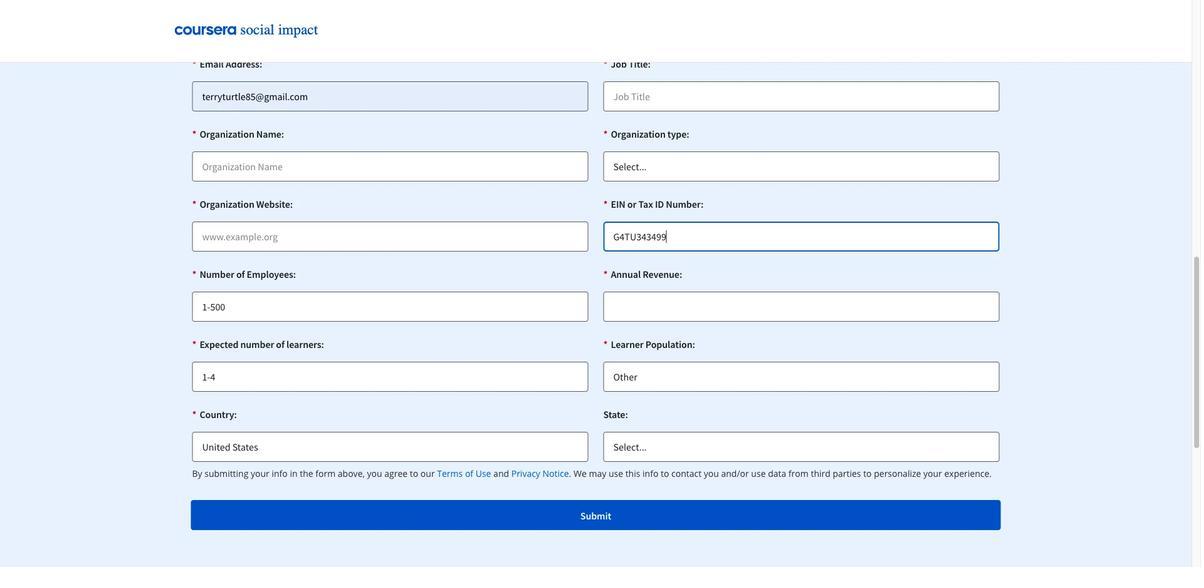 Task type: locate. For each thing, give the bounding box(es) containing it.
job
[[611, 58, 627, 71]]

info right the this
[[643, 469, 658, 480]]

1 use from the left
[[609, 469, 623, 480]]

1 horizontal spatial to
[[863, 469, 872, 480]]

personalize
[[874, 469, 921, 480]]

from
[[788, 469, 808, 480]]

* organization name:
[[192, 128, 284, 141]]

your right personalize
[[923, 469, 942, 480]]

info left in
[[272, 469, 288, 480]]

privacy notice
[[511, 469, 569, 480]]

email
[[200, 58, 224, 71]]

privacy notice link
[[511, 468, 569, 481]]

terms of
[[437, 469, 473, 480]]

organization left name:
[[200, 128, 254, 141]]

0 horizontal spatial you
[[367, 469, 382, 480]]

1 horizontal spatial your
[[923, 469, 942, 480]]

1 info from the left
[[272, 469, 288, 480]]

1 vertical spatial of
[[276, 339, 285, 351]]

number:
[[666, 198, 703, 211]]

* for * ein or tax id number:
[[603, 198, 608, 211]]

* organization type:
[[603, 128, 689, 141]]

to
[[661, 469, 669, 480], [863, 469, 872, 480]]

Last Name text field
[[603, 12, 999, 42]]

of right number
[[236, 269, 245, 281]]

* for * country:
[[192, 409, 196, 422]]

website:
[[256, 198, 293, 211]]

organization left website:
[[200, 198, 254, 211]]

1 horizontal spatial use
[[751, 469, 766, 480]]

submit
[[580, 511, 611, 523]]

of
[[236, 269, 245, 281], [276, 339, 285, 351]]

your
[[251, 469, 269, 480], [923, 469, 942, 480]]

may
[[589, 469, 606, 480]]

1 you from the left
[[367, 469, 382, 480]]

id
[[655, 198, 664, 211]]

our
[[421, 469, 435, 480]]

organization left type:
[[611, 128, 666, 141]]

in
[[290, 469, 297, 480]]

to left contact
[[661, 469, 669, 480]]

you right above,
[[367, 469, 382, 480]]

1 horizontal spatial of
[[276, 339, 285, 351]]

First Name text field
[[192, 12, 588, 42]]

* organization website:
[[192, 198, 293, 211]]

number
[[240, 339, 274, 351]]

* for * learner population:
[[603, 339, 608, 351]]

use left data at the bottom right
[[751, 469, 766, 480]]

2 info from the left
[[643, 469, 658, 480]]

submit button
[[191, 501, 1001, 531]]

use left the this
[[609, 469, 623, 480]]

number
[[200, 269, 234, 281]]

. we
[[569, 469, 587, 480]]

tax
[[638, 198, 653, 211]]

social impact logo image
[[175, 23, 325, 39]]

2 to from the left
[[863, 469, 872, 480]]

form
[[315, 469, 335, 480]]

title:
[[629, 58, 651, 71]]

by submitting your info in the form above, you agree to our terms of use and privacy notice . we may use this info to contact you and/or use data from third parties to personalize your experience.
[[192, 469, 992, 480]]

data
[[768, 469, 786, 480]]

0 horizontal spatial info
[[272, 469, 288, 480]]

* for * organization website:
[[192, 198, 196, 211]]

* for * annual revenue:
[[603, 269, 608, 281]]

2 your from the left
[[923, 469, 942, 480]]

* learner population:
[[603, 339, 695, 351]]

learners:
[[286, 339, 324, 351]]

0 horizontal spatial your
[[251, 469, 269, 480]]

1 to from the left
[[661, 469, 669, 480]]

*
[[192, 58, 196, 71], [603, 58, 608, 71], [192, 128, 196, 141], [603, 128, 608, 141], [192, 198, 196, 211], [603, 198, 608, 211], [192, 269, 196, 281], [603, 269, 608, 281], [192, 339, 196, 351], [603, 339, 608, 351], [192, 409, 196, 422]]

0 horizontal spatial to
[[661, 469, 669, 480]]

to right parties
[[863, 469, 872, 480]]

use
[[609, 469, 623, 480], [751, 469, 766, 480]]

0 horizontal spatial use
[[609, 469, 623, 480]]

this
[[625, 469, 640, 480]]

* expected number of learners:
[[192, 339, 324, 351]]

* country:
[[192, 409, 237, 422]]

parties
[[833, 469, 861, 480]]

you
[[367, 469, 382, 480], [704, 469, 719, 480]]

1 horizontal spatial you
[[704, 469, 719, 480]]

you left and/or
[[704, 469, 719, 480]]

* job title:
[[603, 58, 651, 71]]

* for * job title:
[[603, 58, 608, 71]]

* ein or tax id number:
[[603, 198, 703, 211]]

2 you from the left
[[704, 469, 719, 480]]

0 vertical spatial of
[[236, 269, 245, 281]]

of right "number"
[[276, 339, 285, 351]]

1 horizontal spatial info
[[643, 469, 658, 480]]

info
[[272, 469, 288, 480], [643, 469, 658, 480]]

annual
[[611, 269, 641, 281]]

organization
[[200, 128, 254, 141], [611, 128, 666, 141], [200, 198, 254, 211]]

your left in
[[251, 469, 269, 480]]

None text field
[[603, 222, 999, 252], [603, 292, 999, 322], [603, 222, 999, 252], [603, 292, 999, 322]]



Task type: describe. For each thing, give the bounding box(es) containing it.
and/or
[[721, 469, 749, 480]]

organization for organization type:
[[611, 128, 666, 141]]

Organization Name text field
[[192, 152, 588, 182]]

* number of employees:
[[192, 269, 296, 281]]

agree to
[[384, 469, 418, 480]]

* email address:
[[192, 58, 262, 71]]

organization for organization name:
[[200, 128, 254, 141]]

terms of use link
[[437, 468, 491, 481]]

ein
[[611, 198, 625, 211]]

* for * email address:
[[192, 58, 196, 71]]

example@email.com email field
[[192, 82, 588, 112]]

third
[[811, 469, 830, 480]]

* for * organization name:
[[192, 128, 196, 141]]

type:
[[667, 128, 689, 141]]

1 your from the left
[[251, 469, 269, 480]]

2 use from the left
[[751, 469, 766, 480]]

by
[[192, 469, 202, 480]]

employees:
[[247, 269, 296, 281]]

population:
[[646, 339, 695, 351]]

country:
[[200, 409, 237, 422]]

experience.
[[944, 469, 992, 480]]

or
[[627, 198, 636, 211]]

contact
[[671, 469, 701, 480]]

submitting
[[205, 469, 248, 480]]

* for * organization type:
[[603, 128, 608, 141]]

above,
[[338, 469, 365, 480]]

state:
[[603, 409, 628, 422]]

expected
[[200, 339, 238, 351]]

Job Title text field
[[603, 82, 999, 112]]

the
[[300, 469, 313, 480]]

0 horizontal spatial of
[[236, 269, 245, 281]]

* annual revenue:
[[603, 269, 682, 281]]

organization for organization website:
[[200, 198, 254, 211]]

learner
[[611, 339, 644, 351]]

* for * expected number of learners:
[[192, 339, 196, 351]]

www.example.org text field
[[192, 222, 588, 252]]

address:
[[226, 58, 262, 71]]

* for * number of employees:
[[192, 269, 196, 281]]

use
[[476, 469, 491, 480]]

name:
[[256, 128, 284, 141]]

revenue:
[[643, 269, 682, 281]]

and
[[493, 469, 509, 480]]



Task type: vqa. For each thing, say whether or not it's contained in the screenshot.
and/or
yes



